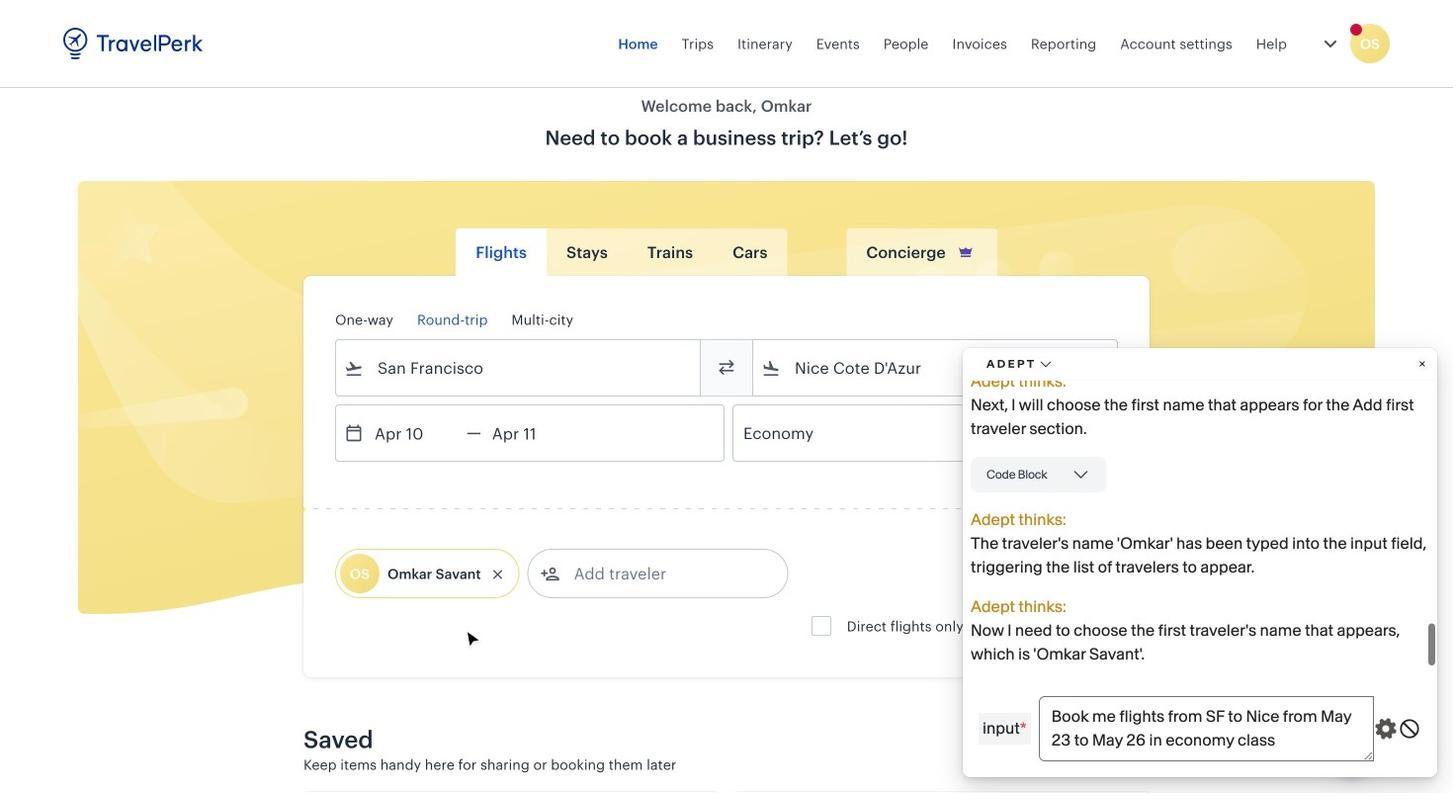 Task type: vqa. For each thing, say whether or not it's contained in the screenshot.
'Add first traveler' search field
no



Task type: locate. For each thing, give the bounding box(es) containing it.
From search field
[[364, 352, 675, 384]]



Task type: describe. For each thing, give the bounding box(es) containing it.
Depart text field
[[364, 406, 467, 461]]

Add traveler search field
[[560, 558, 766, 590]]

Return text field
[[481, 406, 584, 461]]

To search field
[[781, 352, 1092, 384]]



